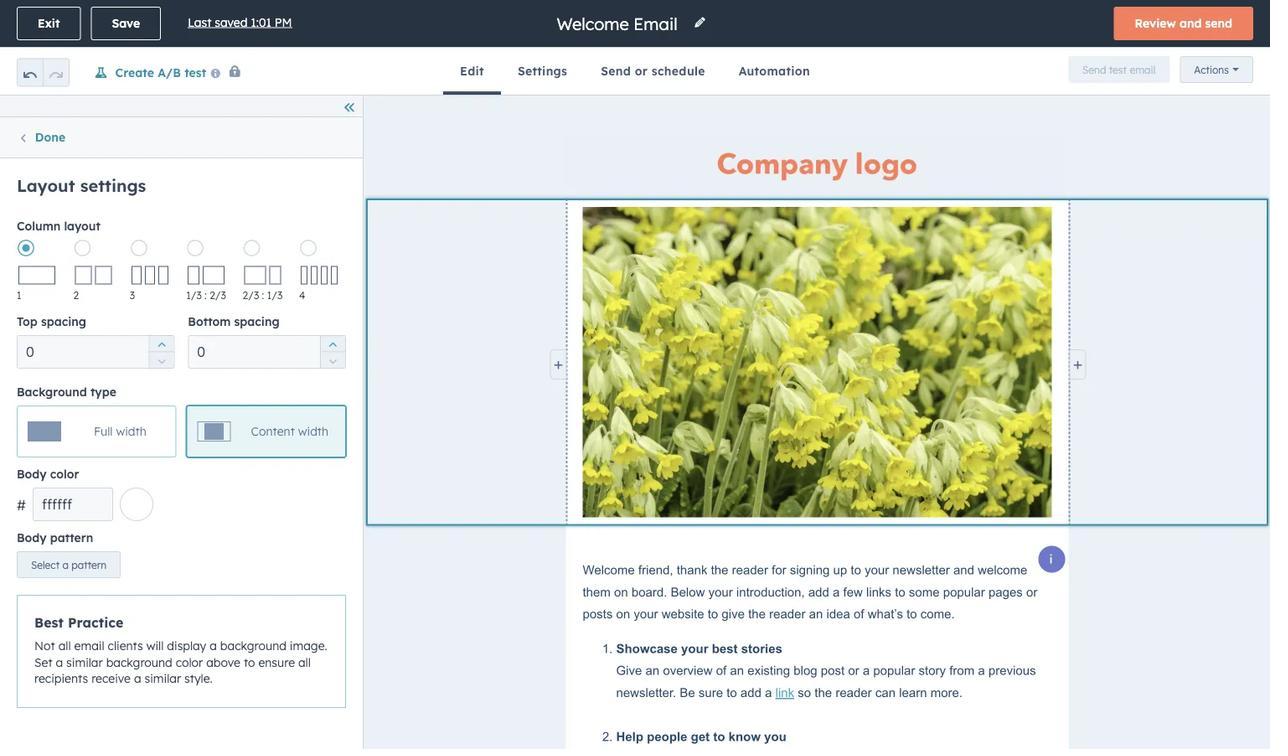 Task type: vqa. For each thing, say whether or not it's contained in the screenshot.
10/18/202 3 at 3:29 PM MDT related to Latest Source
no



Task type: locate. For each thing, give the bounding box(es) containing it.
group inside the "top spacing" button
[[149, 335, 174, 369]]

all
[[58, 639, 71, 653], [298, 655, 311, 670]]

bottom spacing button
[[188, 305, 346, 369]]

body up #
[[17, 467, 47, 482]]

column layout
[[17, 219, 101, 233]]

create a/b test button
[[80, 61, 242, 83], [94, 65, 206, 80]]

receive
[[91, 672, 131, 686]]

2 spacing from the left
[[234, 314, 280, 329]]

send test email
[[1083, 63, 1156, 76]]

1 horizontal spatial width
[[298, 424, 329, 439]]

edit link
[[444, 48, 501, 95]]

background down clients
[[106, 655, 172, 670]]

send
[[1083, 63, 1107, 76], [601, 64, 631, 78]]

pm
[[275, 15, 292, 29]]

pattern down the body pattern
[[71, 559, 107, 571]]

None field
[[555, 12, 684, 35]]

spacing inside button
[[41, 314, 86, 329]]

color inside best practice not all email clients will display a background image. set a similar background color above to ensure all recipients receive a similar style.
[[176, 655, 203, 670]]

similar up recipients
[[66, 655, 103, 670]]

actions button
[[1181, 56, 1254, 83]]

done button
[[17, 127, 66, 148]]

0 vertical spatial email
[[1130, 63, 1156, 76]]

top spacing button
[[17, 305, 175, 369]]

spacing inside button
[[234, 314, 280, 329]]

2/3
[[210, 289, 226, 301], [243, 289, 259, 301]]

create a/b test
[[115, 65, 206, 80]]

0 horizontal spatial 2/3
[[210, 289, 226, 301]]

last saved 1:01 pm
[[188, 15, 292, 29]]

0 horizontal spatial color
[[50, 467, 79, 482]]

body for body pattern
[[17, 531, 47, 545]]

2/3 up bottom spacing
[[243, 289, 259, 301]]

create
[[115, 65, 154, 80]]

test down review and send button
[[1110, 63, 1128, 76]]

top spacing
[[17, 314, 86, 329]]

2/3 : 1/3
[[243, 289, 283, 301]]

0 horizontal spatial all
[[58, 639, 71, 653]]

background up to
[[220, 639, 287, 653]]

2 : from the left
[[262, 289, 264, 301]]

1 horizontal spatial test
[[1110, 63, 1128, 76]]

color down the display
[[176, 655, 203, 670]]

1 vertical spatial content
[[251, 424, 295, 439]]

0 horizontal spatial width
[[116, 424, 147, 439]]

1/3 left 4
[[267, 289, 283, 301]]

test right a/b
[[185, 65, 206, 80]]

bottom spacing
[[188, 314, 280, 329]]

2 width from the left
[[298, 424, 329, 439]]

color
[[50, 467, 79, 482], [176, 655, 203, 670]]

similar down will at the left bottom
[[145, 672, 181, 686]]

send test email button
[[1069, 56, 1171, 83]]

background
[[17, 385, 87, 399]]

background
[[220, 639, 287, 653], [106, 655, 172, 670]]

0 horizontal spatial test
[[185, 65, 206, 80]]

content inside checkbox
[[251, 424, 295, 439]]

all down "image."
[[298, 655, 311, 670]]

spacing down 2 in the left top of the page
[[41, 314, 86, 329]]

content for content
[[68, 130, 113, 145]]

1 : from the left
[[205, 289, 207, 301]]

email down review
[[1130, 63, 1156, 76]]

1 horizontal spatial background
[[220, 639, 287, 653]]

1/3 up bottom
[[186, 289, 202, 301]]

1 horizontal spatial 2/3
[[243, 289, 259, 301]]

1 vertical spatial email
[[74, 639, 104, 653]]

1/3 : 2/3
[[186, 289, 226, 301]]

1 horizontal spatial :
[[262, 289, 264, 301]]

0 vertical spatial content
[[68, 130, 113, 145]]

#
[[17, 497, 26, 514]]

1 horizontal spatial send
[[1083, 63, 1107, 76]]

body pattern
[[17, 531, 93, 545]]

top
[[17, 314, 38, 329]]

body for body color
[[17, 467, 47, 482]]

test
[[1110, 63, 1128, 76], [185, 65, 206, 80]]

clients
[[108, 639, 143, 653]]

a right the select
[[62, 559, 69, 571]]

content inside button
[[68, 130, 113, 145]]

all right not
[[58, 639, 71, 653]]

review
[[1136, 16, 1177, 31]]

body
[[17, 467, 47, 482], [17, 531, 47, 545]]

full width
[[94, 424, 147, 439]]

group inside "bottom spacing" button
[[320, 335, 345, 369]]

0 horizontal spatial 1/3
[[186, 289, 202, 301]]

a/b
[[158, 65, 181, 80]]

email
[[1130, 63, 1156, 76], [74, 639, 104, 653]]

1 vertical spatial pattern
[[71, 559, 107, 571]]

1 vertical spatial all
[[298, 655, 311, 670]]

width
[[116, 424, 147, 439], [298, 424, 329, 439]]

Bottom spacing text field
[[188, 335, 346, 369]]

done
[[35, 130, 66, 145]]

1 horizontal spatial email
[[1130, 63, 1156, 76]]

1 horizontal spatial group
[[149, 335, 174, 369]]

bottom
[[188, 314, 231, 329]]

content down bottom spacing text box
[[251, 424, 295, 439]]

1 horizontal spatial color
[[176, 655, 203, 670]]

email down the practice on the left bottom of page
[[74, 639, 104, 653]]

automation link
[[722, 48, 827, 95]]

0 vertical spatial body
[[17, 467, 47, 482]]

1 vertical spatial body
[[17, 531, 47, 545]]

content
[[68, 130, 113, 145], [251, 424, 295, 439]]

pattern up select a pattern button
[[50, 531, 93, 545]]

Body color text field
[[33, 488, 113, 521]]

spacing for top spacing
[[41, 314, 86, 329]]

0 horizontal spatial similar
[[66, 655, 103, 670]]

layout settings
[[17, 175, 146, 196]]

width inside checkbox
[[298, 424, 329, 439]]

Top spacing text field
[[17, 335, 175, 369]]

ensure
[[259, 655, 295, 670]]

2 horizontal spatial group
[[320, 335, 345, 369]]

spacing down 2/3 : 1/3
[[234, 314, 280, 329]]

send or schedule
[[601, 64, 706, 78]]

0 horizontal spatial send
[[601, 64, 631, 78]]

2 2/3 from the left
[[243, 289, 259, 301]]

1 vertical spatial background
[[106, 655, 172, 670]]

1/3
[[186, 289, 202, 301], [267, 289, 283, 301]]

0 horizontal spatial background
[[106, 655, 172, 670]]

2
[[73, 289, 79, 301]]

1 spacing from the left
[[41, 314, 86, 329]]

send
[[1206, 16, 1233, 31]]

1 horizontal spatial similar
[[145, 672, 181, 686]]

1 body from the top
[[17, 467, 47, 482]]

body pattern element
[[17, 552, 346, 708]]

and
[[1180, 16, 1203, 31]]

width for content width
[[298, 424, 329, 439]]

: up bottom
[[205, 289, 207, 301]]

0 vertical spatial all
[[58, 639, 71, 653]]

body up the select
[[17, 531, 47, 545]]

0 horizontal spatial :
[[205, 289, 207, 301]]

send inside send test email button
[[1083, 63, 1107, 76]]

0 horizontal spatial spacing
[[41, 314, 86, 329]]

a right set
[[56, 655, 63, 670]]

: left 4
[[262, 289, 264, 301]]

0 horizontal spatial content
[[68, 130, 113, 145]]

1 horizontal spatial content
[[251, 424, 295, 439]]

spacing
[[41, 314, 86, 329], [234, 314, 280, 329]]

2 body from the top
[[17, 531, 47, 545]]

0 horizontal spatial email
[[74, 639, 104, 653]]

select a pattern button
[[17, 552, 121, 578]]

0 horizontal spatial group
[[17, 48, 70, 95]]

similar
[[66, 655, 103, 670], [145, 672, 181, 686]]

1 horizontal spatial 1/3
[[267, 289, 283, 301]]

content right done on the left top
[[68, 130, 113, 145]]

width inside option
[[116, 424, 147, 439]]

1 vertical spatial color
[[176, 655, 203, 670]]

0 vertical spatial similar
[[66, 655, 103, 670]]

2/3 up bottom
[[210, 289, 226, 301]]

color up body color text field at bottom left
[[50, 467, 79, 482]]

: for 1/3
[[205, 289, 207, 301]]

1 horizontal spatial spacing
[[234, 314, 280, 329]]

group
[[17, 48, 70, 95], [149, 335, 174, 369], [320, 335, 345, 369]]

:
[[205, 289, 207, 301], [262, 289, 264, 301]]

send inside send or schedule link
[[601, 64, 631, 78]]

1 width from the left
[[116, 424, 147, 439]]

a
[[62, 559, 69, 571], [210, 639, 217, 653], [56, 655, 63, 670], [134, 672, 141, 686]]

pattern
[[50, 531, 93, 545], [71, 559, 107, 571]]



Task type: describe. For each thing, give the bounding box(es) containing it.
settings
[[80, 175, 146, 196]]

type
[[90, 385, 116, 399]]

review and send button
[[1115, 7, 1254, 40]]

0 vertical spatial color
[[50, 467, 79, 482]]

not
[[34, 639, 55, 653]]

above
[[206, 655, 241, 670]]

3
[[130, 289, 135, 301]]

automation
[[739, 64, 811, 78]]

content navigation
[[0, 117, 363, 158]]

1 2/3 from the left
[[210, 289, 226, 301]]

review and send
[[1136, 16, 1233, 31]]

body color
[[17, 467, 79, 482]]

set
[[34, 655, 52, 670]]

or
[[635, 64, 648, 78]]

background type element
[[17, 406, 346, 458]]

column
[[17, 219, 61, 233]]

best practice not all email clients will display a background image. set a similar background color above to ensure all recipients receive a similar style.
[[34, 615, 328, 686]]

Full width checkbox
[[17, 406, 176, 458]]

test inside button
[[1110, 63, 1128, 76]]

width for full width
[[116, 424, 147, 439]]

save
[[112, 16, 140, 31]]

last
[[188, 15, 212, 29]]

layout
[[17, 175, 75, 196]]

will
[[146, 639, 164, 653]]

select
[[31, 559, 60, 571]]

to
[[244, 655, 255, 670]]

2 1/3 from the left
[[267, 289, 283, 301]]

4
[[299, 289, 306, 301]]

pattern inside button
[[71, 559, 107, 571]]

send for send test email
[[1083, 63, 1107, 76]]

best
[[34, 615, 64, 631]]

recipients
[[34, 672, 88, 686]]

background type
[[17, 385, 116, 399]]

select a pattern
[[31, 559, 107, 571]]

1 horizontal spatial all
[[298, 655, 311, 670]]

content for content width
[[251, 424, 295, 439]]

send for send or schedule
[[601, 64, 631, 78]]

exit
[[38, 16, 60, 31]]

group for bottom
[[320, 335, 345, 369]]

column layout element
[[17, 240, 346, 305]]

spacing for bottom spacing
[[234, 314, 280, 329]]

group for top
[[149, 335, 174, 369]]

content width
[[251, 424, 329, 439]]

display
[[167, 639, 206, 653]]

1
[[17, 289, 21, 301]]

practice
[[68, 615, 124, 631]]

a up above
[[210, 639, 217, 653]]

1 1/3 from the left
[[186, 289, 202, 301]]

settings
[[518, 64, 568, 78]]

1 vertical spatial similar
[[145, 672, 181, 686]]

schedule
[[652, 64, 706, 78]]

email inside best practice not all email clients will display a background image. set a similar background color above to ensure all recipients receive a similar style.
[[74, 639, 104, 653]]

full
[[94, 424, 113, 439]]

0 vertical spatial background
[[220, 639, 287, 653]]

send or schedule link
[[584, 48, 722, 95]]

1:01
[[251, 15, 272, 29]]

0 vertical spatial pattern
[[50, 531, 93, 545]]

a right receive
[[134, 672, 141, 686]]

actions
[[1195, 63, 1230, 76]]

save button
[[91, 7, 161, 40]]

content button
[[0, 117, 181, 158]]

edit
[[460, 64, 484, 78]]

: for 2/3
[[262, 289, 264, 301]]

saved
[[215, 15, 248, 29]]

style.
[[184, 672, 213, 686]]

Content width checkbox
[[187, 406, 346, 458]]

layout
[[64, 219, 101, 233]]

a inside button
[[62, 559, 69, 571]]

email inside button
[[1130, 63, 1156, 76]]

settings link
[[501, 48, 584, 95]]

exit button
[[17, 7, 81, 40]]

image.
[[290, 639, 328, 653]]



